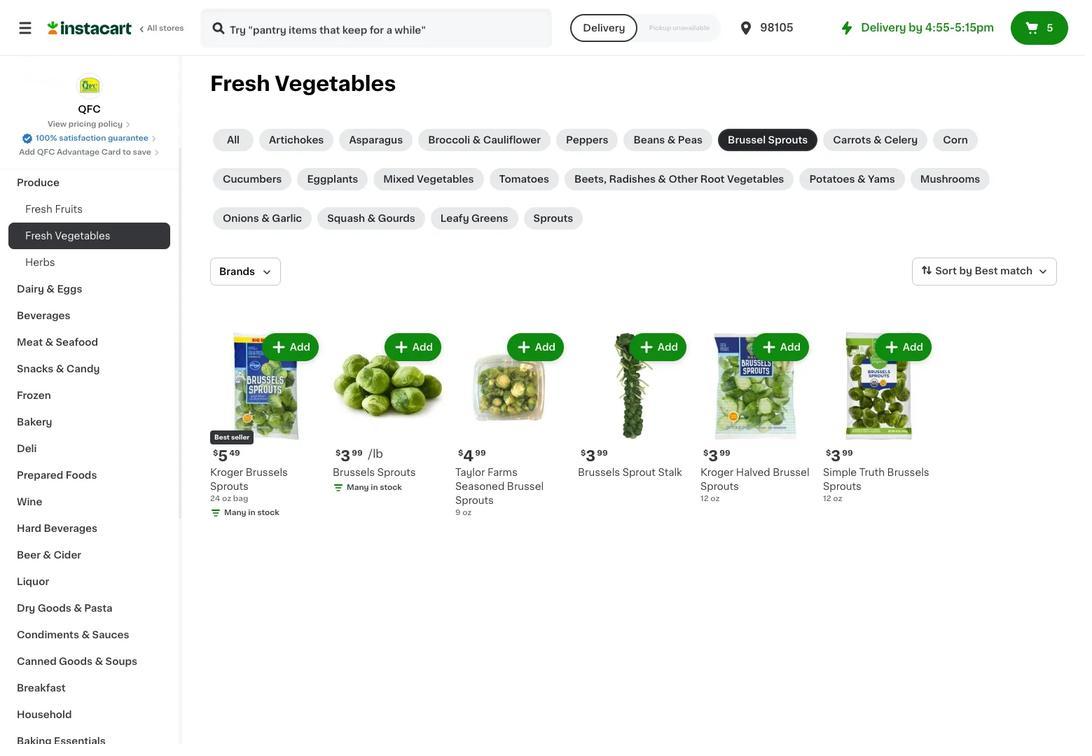 Task type: vqa. For each thing, say whether or not it's contained in the screenshot.
in
yes



Task type: locate. For each thing, give the bounding box(es) containing it.
$ left /lb
[[336, 450, 341, 458]]

$ left 49
[[213, 450, 218, 458]]

1 horizontal spatial best
[[975, 266, 998, 276]]

1 horizontal spatial qfc
[[78, 104, 101, 114]]

other
[[669, 174, 698, 184]]

sprouts down seasoned
[[455, 496, 494, 506]]

goods down condiments & sauces
[[59, 657, 93, 667]]

qfc down the 100%
[[37, 149, 55, 156]]

& for dairy & eggs
[[46, 284, 55, 294]]

$ for brussels sprout stalk
[[581, 450, 586, 458]]

by inside delivery by 4:55-5:15pm link
[[909, 22, 923, 33]]

$ 3 99 up brussels sprout stalk on the right of page
[[581, 449, 608, 464]]

add button
[[263, 335, 317, 360], [386, 335, 440, 360], [509, 335, 563, 360], [631, 335, 685, 360], [754, 335, 808, 360], [876, 335, 931, 360]]

2 add button from the left
[[386, 335, 440, 360]]

fresh down produce
[[25, 205, 52, 214]]

4 $ from the left
[[581, 450, 586, 458]]

& left garlic
[[261, 214, 270, 224]]

brussel down farms
[[507, 482, 544, 492]]

3 99 from the left
[[597, 450, 608, 458]]

breakfast link
[[8, 675, 170, 702]]

4 brussels from the left
[[887, 468, 930, 478]]

by right sort at the right top of page
[[960, 266, 973, 276]]

add button for simple truth brussels sprouts
[[876, 335, 931, 360]]

0 horizontal spatial all
[[147, 25, 157, 32]]

1 vertical spatial best
[[214, 434, 230, 441]]

tomatoes
[[499, 174, 549, 184]]

1 vertical spatial brussel
[[773, 468, 810, 478]]

add for brussels sprout stalk
[[658, 343, 678, 352]]

2 $ from the left
[[336, 450, 341, 458]]

best inside product group
[[214, 434, 230, 441]]

99 for simple truth brussels sprouts
[[842, 450, 853, 458]]

4 3 from the left
[[831, 449, 841, 464]]

2 12 from the left
[[823, 495, 832, 503]]

6 add button from the left
[[876, 335, 931, 360]]

1 product group from the left
[[210, 331, 322, 522]]

kroger left halved
[[701, 468, 734, 478]]

3 $ 3 99 from the left
[[704, 449, 731, 464]]

1 add button from the left
[[263, 335, 317, 360]]

$3.99 per pound element
[[333, 448, 444, 466]]

0 vertical spatial brussel
[[728, 135, 766, 145]]

add for kroger halved brussel sprouts
[[780, 343, 801, 352]]

0 horizontal spatial 12
[[701, 495, 709, 503]]

squash
[[327, 214, 365, 224]]

1 brussels from the left
[[246, 468, 288, 478]]

vegetables down fresh fruits link
[[55, 231, 110, 241]]

peas
[[678, 135, 703, 145]]

& inside "link"
[[95, 657, 103, 667]]

many in stock down bag
[[224, 509, 279, 517]]

12 inside kroger halved brussel sprouts 12 oz
[[701, 495, 709, 503]]

canned goods & soups link
[[8, 649, 170, 675]]

& left the yams
[[858, 174, 866, 184]]

cucumbers
[[223, 174, 282, 184]]

99
[[352, 450, 363, 458], [475, 450, 486, 458], [597, 450, 608, 458], [720, 450, 731, 458], [842, 450, 853, 458]]

$ 3 99 for simple truth brussels sprouts
[[826, 449, 853, 464]]

mushrooms
[[921, 174, 981, 184]]

fresh up 'herbs'
[[25, 231, 52, 241]]

5 add button from the left
[[754, 335, 808, 360]]

2 kroger from the left
[[701, 468, 734, 478]]

1 vertical spatial all
[[227, 135, 240, 145]]

eggplants
[[307, 174, 358, 184]]

3 up kroger halved brussel sprouts 12 oz
[[709, 449, 718, 464]]

0 vertical spatial by
[[909, 22, 923, 33]]

fresh vegetables up the artichokes at left
[[210, 74, 396, 94]]

best for best match
[[975, 266, 998, 276]]

brussels left sprout at bottom right
[[578, 468, 620, 478]]

stores
[[159, 25, 184, 32]]

sprouts inside kroger halved brussel sprouts 12 oz
[[701, 482, 739, 492]]

9
[[455, 509, 461, 517]]

brussel right halved
[[773, 468, 810, 478]]

meat
[[17, 338, 43, 348]]

kroger for halved
[[701, 468, 734, 478]]

brussel sprouts
[[728, 135, 808, 145]]

prepared foods link
[[8, 462, 170, 489]]

cucumbers link
[[213, 168, 292, 191]]

stock down brussels sprouts at the bottom left
[[380, 484, 402, 492]]

brussels down /lb
[[333, 468, 375, 478]]

brussels
[[246, 468, 288, 478], [333, 468, 375, 478], [578, 468, 620, 478], [887, 468, 930, 478]]

by left 4:55- on the right top of the page
[[909, 22, 923, 33]]

1 vertical spatial 5
[[218, 449, 228, 464]]

sprouts left carrots
[[768, 135, 808, 145]]

3 for kroger halved brussel sprouts
[[709, 449, 718, 464]]

sprouts link
[[524, 207, 583, 230]]

0 horizontal spatial by
[[909, 22, 923, 33]]

snacks & candy
[[17, 364, 100, 374]]

$ for taylor farms seasoned brussel sprouts
[[458, 450, 463, 458]]

fresh inside fresh fruits link
[[25, 205, 52, 214]]

delivery
[[861, 22, 906, 33], [583, 23, 625, 33]]

all stores
[[147, 25, 184, 32]]

99 right 4
[[475, 450, 486, 458]]

1 horizontal spatial kroger
[[701, 468, 734, 478]]

& left soups
[[95, 657, 103, 667]]

dry
[[17, 604, 35, 614]]

brussels inside kroger brussels sprouts 24 oz bag
[[246, 468, 288, 478]]

& left eggs
[[46, 284, 55, 294]]

1 kroger from the left
[[210, 468, 243, 478]]

mixed vegetables link
[[374, 168, 484, 191]]

add qfc advantage card to save
[[19, 149, 151, 156]]

cauliflower
[[483, 135, 541, 145]]

$ 3 99 up kroger halved brussel sprouts 12 oz
[[704, 449, 731, 464]]

1 vertical spatial fresh vegetables
[[25, 231, 110, 241]]

1 vertical spatial by
[[960, 266, 973, 276]]

1 vertical spatial in
[[248, 509, 255, 517]]

24
[[210, 495, 220, 503]]

delivery by 4:55-5:15pm
[[861, 22, 994, 33]]

1 vertical spatial stock
[[257, 509, 279, 517]]

99 for taylor farms seasoned brussel sprouts
[[475, 450, 486, 458]]

household
[[17, 711, 72, 720]]

herbs
[[25, 258, 55, 268]]

qfc up view pricing policy link
[[78, 104, 101, 114]]

potatoes & yams link
[[800, 168, 905, 191]]

fresh fruits
[[25, 205, 83, 214]]

brands
[[219, 267, 255, 277]]

2 vertical spatial brussel
[[507, 482, 544, 492]]

match
[[1001, 266, 1033, 276]]

fresh
[[210, 74, 270, 94], [25, 205, 52, 214], [25, 231, 52, 241]]

0 vertical spatial all
[[147, 25, 157, 32]]

3 3 from the left
[[709, 449, 718, 464]]

& left sauces on the bottom
[[82, 631, 90, 640]]

add for brussels sprouts
[[413, 343, 433, 352]]

0 horizontal spatial kroger
[[210, 468, 243, 478]]

0 horizontal spatial best
[[214, 434, 230, 441]]

3
[[341, 449, 351, 464], [586, 449, 596, 464], [709, 449, 718, 464], [831, 449, 841, 464]]

& left candy
[[56, 364, 64, 374]]

0 horizontal spatial many in stock
[[224, 509, 279, 517]]

many down bag
[[224, 509, 246, 517]]

meat & seafood link
[[8, 329, 170, 356]]

peppers link
[[556, 129, 618, 151]]

& right the meat
[[45, 338, 53, 348]]

0 horizontal spatial delivery
[[583, 23, 625, 33]]

seafood
[[56, 338, 98, 348]]

brussel inside taylor farms seasoned brussel sprouts 9 oz
[[507, 482, 544, 492]]

policy
[[98, 121, 123, 128]]

0 horizontal spatial 5
[[218, 449, 228, 464]]

0 vertical spatial qfc
[[78, 104, 101, 114]]

0 vertical spatial many
[[347, 484, 369, 492]]

by inside best match sort by field
[[960, 266, 973, 276]]

kroger for brussels
[[210, 468, 243, 478]]

card
[[101, 149, 121, 156]]

fresh up all link
[[210, 74, 270, 94]]

save
[[133, 149, 151, 156]]

best left seller
[[214, 434, 230, 441]]

kroger inside kroger halved brussel sprouts 12 oz
[[701, 468, 734, 478]]

1 vertical spatial beverages
[[44, 524, 97, 534]]

99 left /lb
[[352, 450, 363, 458]]

prepared
[[17, 471, 63, 481]]

all for all
[[227, 135, 240, 145]]

1 $ from the left
[[213, 450, 218, 458]]

product group
[[210, 331, 322, 522], [333, 331, 444, 497], [455, 331, 567, 519], [578, 331, 690, 480], [701, 331, 812, 505], [823, 331, 935, 505]]

frozen link
[[8, 383, 170, 409]]

$ up simple
[[826, 450, 831, 458]]

3 $ from the left
[[458, 450, 463, 458]]

99 for brussels sprout stalk
[[597, 450, 608, 458]]

99 inside $ 4 99
[[475, 450, 486, 458]]

all inside all stores link
[[147, 25, 157, 32]]

leafy greens
[[441, 214, 508, 224]]

$ for kroger brussels sprouts
[[213, 450, 218, 458]]

sprouts down halved
[[701, 482, 739, 492]]

$ up taylor
[[458, 450, 463, 458]]

vegetables up artichokes 'link'
[[275, 74, 396, 94]]

0 horizontal spatial fresh vegetables
[[25, 231, 110, 241]]

$ inside $ 4 99
[[458, 450, 463, 458]]

brussels right truth
[[887, 468, 930, 478]]

1 vertical spatial many
[[224, 509, 246, 517]]

$ inside $ 5 49
[[213, 450, 218, 458]]

4 99 from the left
[[720, 450, 731, 458]]

&
[[473, 135, 481, 145], [668, 135, 676, 145], [874, 135, 882, 145], [658, 174, 666, 184], [858, 174, 866, 184], [261, 214, 270, 224], [367, 214, 376, 224], [46, 284, 55, 294], [45, 338, 53, 348], [56, 364, 64, 374], [43, 551, 51, 561], [74, 604, 82, 614], [82, 631, 90, 640], [95, 657, 103, 667]]

1 horizontal spatial in
[[371, 484, 378, 492]]

3 up simple
[[831, 449, 841, 464]]

6 $ from the left
[[826, 450, 831, 458]]

$
[[213, 450, 218, 458], [336, 450, 341, 458], [458, 450, 463, 458], [581, 450, 586, 458], [704, 450, 709, 458], [826, 450, 831, 458]]

3 product group from the left
[[455, 331, 567, 519]]

1 vertical spatial fresh
[[25, 205, 52, 214]]

4 product group from the left
[[578, 331, 690, 480]]

None search field
[[200, 8, 552, 48]]

simple
[[823, 468, 857, 478]]

sprouts up bag
[[210, 482, 249, 492]]

many in stock down brussels sprouts at the bottom left
[[347, 484, 402, 492]]

5 $ from the left
[[704, 450, 709, 458]]

& left gourds
[[367, 214, 376, 224]]

2 brussels from the left
[[333, 468, 375, 478]]

1 vertical spatial qfc
[[37, 149, 55, 156]]

goods
[[38, 604, 71, 614], [59, 657, 93, 667]]

product group containing 5
[[210, 331, 322, 522]]

add qfc advantage card to save link
[[19, 147, 160, 158]]

product group containing 4
[[455, 331, 567, 519]]

1 horizontal spatial many
[[347, 484, 369, 492]]

taylor farms seasoned brussel sprouts 9 oz
[[455, 468, 544, 517]]

0 horizontal spatial brussel
[[507, 482, 544, 492]]

& for meat & seafood
[[45, 338, 53, 348]]

& right beer
[[43, 551, 51, 561]]

artichokes
[[269, 135, 324, 145]]

sprouts down simple
[[823, 482, 862, 492]]

5 inside button
[[1047, 23, 1053, 33]]

& left pasta
[[74, 604, 82, 614]]

all up cucumbers link
[[227, 135, 240, 145]]

best left match
[[975, 266, 998, 276]]

brussels up bag
[[246, 468, 288, 478]]

4 $ 3 99 from the left
[[826, 449, 853, 464]]

$ 3 99 up simple
[[826, 449, 853, 464]]

goods for canned
[[59, 657, 93, 667]]

fresh inside fresh vegetables link
[[25, 231, 52, 241]]

1 horizontal spatial by
[[960, 266, 973, 276]]

& inside "link"
[[45, 338, 53, 348]]

view pricing policy
[[48, 121, 123, 128]]

brussel sprouts link
[[718, 129, 818, 151]]

5 99 from the left
[[842, 450, 853, 458]]

deli link
[[8, 436, 170, 462]]

mixed
[[384, 174, 415, 184]]

stock down kroger brussels sprouts 24 oz bag
[[257, 509, 279, 517]]

instacart logo image
[[48, 20, 132, 36]]

1 horizontal spatial delivery
[[861, 22, 906, 33]]

& left "celery"
[[874, 135, 882, 145]]

3 up brussels sprout stalk on the right of page
[[586, 449, 596, 464]]

add button for kroger halved brussel sprouts
[[754, 335, 808, 360]]

$ 3 99 left /lb
[[336, 449, 363, 464]]

oz inside simple truth brussels sprouts 12 oz
[[833, 495, 843, 503]]

1 horizontal spatial brussel
[[728, 135, 766, 145]]

$ up kroger halved brussel sprouts 12 oz
[[704, 450, 709, 458]]

0 vertical spatial stock
[[380, 484, 402, 492]]

0 horizontal spatial stock
[[257, 509, 279, 517]]

many down brussels sprouts at the bottom left
[[347, 484, 369, 492]]

2 99 from the left
[[475, 450, 486, 458]]

in down bag
[[248, 509, 255, 517]]

brussel right peas on the top of the page
[[728, 135, 766, 145]]

goods up condiments
[[38, 604, 71, 614]]

1 horizontal spatial fresh vegetables
[[210, 74, 396, 94]]

delivery inside "button"
[[583, 23, 625, 33]]

98105
[[760, 22, 794, 33]]

$ up brussels sprout stalk on the right of page
[[581, 450, 586, 458]]

99 up simple
[[842, 450, 853, 458]]

99 up brussels sprout stalk on the right of page
[[597, 450, 608, 458]]

6 product group from the left
[[823, 331, 935, 505]]

service type group
[[571, 14, 721, 42]]

fresh vegetables down "fruits"
[[25, 231, 110, 241]]

eggplants link
[[297, 168, 368, 191]]

goods for dry
[[38, 604, 71, 614]]

corn
[[943, 135, 968, 145]]

0 vertical spatial in
[[371, 484, 378, 492]]

seller
[[231, 434, 250, 441]]

0 horizontal spatial in
[[248, 509, 255, 517]]

2 horizontal spatial brussel
[[773, 468, 810, 478]]

1 horizontal spatial 5
[[1047, 23, 1053, 33]]

99 up kroger halved brussel sprouts 12 oz
[[720, 450, 731, 458]]

/lb
[[368, 448, 383, 460]]

0 vertical spatial goods
[[38, 604, 71, 614]]

2 vertical spatial fresh
[[25, 231, 52, 241]]

4 add button from the left
[[631, 335, 685, 360]]

$ 3 99
[[336, 449, 363, 464], [581, 449, 608, 464], [704, 449, 731, 464], [826, 449, 853, 464]]

1 vertical spatial goods
[[59, 657, 93, 667]]

12
[[701, 495, 709, 503], [823, 495, 832, 503]]

kroger down $ 5 49
[[210, 468, 243, 478]]

2 3 from the left
[[586, 449, 596, 464]]

all left stores
[[147, 25, 157, 32]]

brussel inside kroger halved brussel sprouts 12 oz
[[773, 468, 810, 478]]

garlic
[[272, 214, 302, 224]]

advantage
[[57, 149, 100, 156]]

3 add button from the left
[[509, 335, 563, 360]]

peppers
[[566, 135, 609, 145]]

12 for kroger halved brussel sprouts
[[701, 495, 709, 503]]

in down brussels sprouts at the bottom left
[[371, 484, 378, 492]]

brussels sprout stalk
[[578, 468, 682, 478]]

& left peas on the top of the page
[[668, 135, 676, 145]]

canned goods & soups
[[17, 657, 137, 667]]

2 $ 3 99 from the left
[[581, 449, 608, 464]]

snacks
[[17, 364, 53, 374]]

3 left /lb
[[341, 449, 351, 464]]

0 vertical spatial 5
[[1047, 23, 1053, 33]]

in
[[371, 484, 378, 492], [248, 509, 255, 517]]

kroger inside kroger brussels sprouts 24 oz bag
[[210, 468, 243, 478]]

5:15pm
[[955, 22, 994, 33]]

wine link
[[8, 489, 170, 516]]

sprouts down 'tomatoes' link
[[534, 214, 573, 224]]

1 horizontal spatial many in stock
[[347, 484, 402, 492]]

mixed vegetables
[[384, 174, 474, 184]]

1 $ 3 99 from the left
[[336, 449, 363, 464]]

beverages down dairy & eggs
[[17, 311, 70, 321]]

2 product group from the left
[[333, 331, 444, 497]]

best inside field
[[975, 266, 998, 276]]

beverages up 'cider'
[[44, 524, 97, 534]]

vegetables down brussel sprouts link
[[727, 174, 784, 184]]

1 horizontal spatial 12
[[823, 495, 832, 503]]

herbs link
[[8, 249, 170, 276]]

all inside all link
[[227, 135, 240, 145]]

1 12 from the left
[[701, 495, 709, 503]]

$ for kroger halved brussel sprouts
[[704, 450, 709, 458]]

1 horizontal spatial all
[[227, 135, 240, 145]]

1 99 from the left
[[352, 450, 363, 458]]

goods inside "link"
[[59, 657, 93, 667]]

deli
[[17, 444, 37, 454]]

0 vertical spatial best
[[975, 266, 998, 276]]

farms
[[488, 468, 518, 478]]

& right broccoli
[[473, 135, 481, 145]]

12 inside simple truth brussels sprouts 12 oz
[[823, 495, 832, 503]]



Task type: describe. For each thing, give the bounding box(es) containing it.
best seller
[[214, 434, 250, 441]]

leafy
[[441, 214, 469, 224]]

foods
[[66, 471, 97, 481]]

it
[[61, 47, 68, 57]]

beets, radishes & other root vegetables
[[575, 174, 784, 184]]

liquor
[[17, 577, 49, 587]]

3 for brussels sprout stalk
[[586, 449, 596, 464]]

99 for kroger halved brussel sprouts
[[720, 450, 731, 458]]

produce
[[17, 178, 60, 188]]

view
[[48, 121, 67, 128]]

truth
[[860, 468, 885, 478]]

all stores link
[[48, 8, 185, 48]]

sauces
[[92, 631, 129, 640]]

kroger halved brussel sprouts 12 oz
[[701, 468, 810, 503]]

& for beans & peas
[[668, 135, 676, 145]]

fresh for produce
[[25, 205, 52, 214]]

& for beer & cider
[[43, 551, 51, 561]]

dairy & eggs
[[17, 284, 82, 294]]

$ for simple truth brussels sprouts
[[826, 450, 831, 458]]

3 for simple truth brussels sprouts
[[831, 449, 841, 464]]

potatoes & yams
[[810, 174, 895, 184]]

bakery link
[[8, 409, 170, 436]]

condiments & sauces
[[17, 631, 129, 640]]

delivery for delivery by 4:55-5:15pm
[[861, 22, 906, 33]]

fresh vegetables link
[[8, 223, 170, 249]]

dairy
[[17, 284, 44, 294]]

5 product group from the left
[[701, 331, 812, 505]]

by for delivery
[[909, 22, 923, 33]]

artichokes link
[[259, 129, 334, 151]]

& for condiments & sauces
[[82, 631, 90, 640]]

Best match Sort by field
[[913, 258, 1057, 286]]

add button for kroger brussels sprouts
[[263, 335, 317, 360]]

fresh fruits link
[[8, 196, 170, 223]]

oz inside taylor farms seasoned brussel sprouts 9 oz
[[463, 509, 472, 517]]

best for best seller
[[214, 434, 230, 441]]

0 horizontal spatial many
[[224, 509, 246, 517]]

100% satisfaction guarantee
[[36, 135, 148, 142]]

0 horizontal spatial qfc
[[37, 149, 55, 156]]

sort by
[[936, 266, 973, 276]]

& for carrots & celery
[[874, 135, 882, 145]]

by for sort
[[960, 266, 973, 276]]

$ 3 99 for brussels sprout stalk
[[581, 449, 608, 464]]

best match
[[975, 266, 1033, 276]]

household link
[[8, 702, 170, 729]]

prepared foods
[[17, 471, 97, 481]]

49
[[229, 450, 240, 458]]

brussels inside simple truth brussels sprouts 12 oz
[[887, 468, 930, 478]]

5 inside product group
[[218, 449, 228, 464]]

simple truth brussels sprouts 12 oz
[[823, 468, 930, 503]]

taylor
[[455, 468, 485, 478]]

liquor link
[[8, 569, 170, 596]]

0 vertical spatial beverages
[[17, 311, 70, 321]]

delivery for delivery
[[583, 23, 625, 33]]

1 horizontal spatial stock
[[380, 484, 402, 492]]

eggs
[[57, 284, 82, 294]]

candy
[[66, 364, 100, 374]]

100%
[[36, 135, 57, 142]]

carrots & celery link
[[824, 129, 928, 151]]

$ 3 99 for kroger halved brussel sprouts
[[704, 449, 731, 464]]

beer
[[17, 551, 41, 561]]

bag
[[233, 495, 248, 503]]

qfc logo image
[[76, 73, 103, 100]]

vegetables down broccoli
[[417, 174, 474, 184]]

celery
[[884, 135, 918, 145]]

soups
[[106, 657, 137, 667]]

sprouts inside kroger brussels sprouts 24 oz bag
[[210, 482, 249, 492]]

oz inside kroger brussels sprouts 24 oz bag
[[222, 495, 231, 503]]

add for simple truth brussels sprouts
[[903, 343, 924, 352]]

oz inside kroger halved brussel sprouts 12 oz
[[711, 495, 720, 503]]

& for potatoes & yams
[[858, 174, 866, 184]]

all link
[[213, 129, 254, 151]]

yams
[[868, 174, 895, 184]]

asparagus
[[349, 135, 403, 145]]

recipes link
[[8, 116, 170, 143]]

guarantee
[[108, 135, 148, 142]]

& left other
[[658, 174, 666, 184]]

pasta
[[84, 604, 113, 614]]

again
[[71, 47, 99, 57]]

condiments
[[17, 631, 79, 640]]

0 vertical spatial fresh vegetables
[[210, 74, 396, 94]]

cider
[[54, 551, 81, 561]]

100% satisfaction guarantee button
[[22, 130, 157, 144]]

0 vertical spatial fresh
[[210, 74, 270, 94]]

add for kroger brussels sprouts
[[290, 343, 310, 352]]

sprouts inside taylor farms seasoned brussel sprouts 9 oz
[[455, 496, 494, 506]]

all for all stores
[[147, 25, 157, 32]]

98105 button
[[738, 8, 822, 48]]

dairy & eggs link
[[8, 276, 170, 303]]

fresh for fresh fruits
[[25, 231, 52, 241]]

lists
[[39, 75, 63, 85]]

& for snacks & candy
[[56, 364, 64, 374]]

brands button
[[210, 258, 281, 286]]

add button for taylor farms seasoned brussel sprouts
[[509, 335, 563, 360]]

& for onions & garlic
[[261, 214, 270, 224]]

& for broccoli & cauliflower
[[473, 135, 481, 145]]

radishes
[[609, 174, 656, 184]]

1 3 from the left
[[341, 449, 351, 464]]

1 vertical spatial many in stock
[[224, 509, 279, 517]]

broccoli & cauliflower
[[428, 135, 541, 145]]

halved
[[736, 468, 771, 478]]

onions
[[223, 214, 259, 224]]

canned
[[17, 657, 57, 667]]

gourds
[[378, 214, 415, 224]]

hard beverages
[[17, 524, 97, 534]]

$ 5 49
[[213, 449, 240, 464]]

bakery
[[17, 418, 52, 427]]

12 for simple truth brussels sprouts
[[823, 495, 832, 503]]

onions & garlic
[[223, 214, 302, 224]]

sprouts down '$3.99 per pound' element
[[377, 468, 416, 478]]

beer & cider link
[[8, 542, 170, 569]]

add button for brussels sprout stalk
[[631, 335, 685, 360]]

add button for brussels sprouts
[[386, 335, 440, 360]]

sprout
[[623, 468, 656, 478]]

3 brussels from the left
[[578, 468, 620, 478]]

kroger brussels sprouts 24 oz bag
[[210, 468, 288, 503]]

$ 4 99
[[458, 449, 486, 464]]

beer & cider
[[17, 551, 81, 561]]

satisfaction
[[59, 135, 106, 142]]

hard
[[17, 524, 41, 534]]

beverages link
[[8, 303, 170, 329]]

add for taylor farms seasoned brussel sprouts
[[535, 343, 556, 352]]

condiments & sauces link
[[8, 622, 170, 649]]

sprouts inside simple truth brussels sprouts 12 oz
[[823, 482, 862, 492]]

beets, radishes & other root vegetables link
[[565, 168, 794, 191]]

$ 3 99 inside '$3.99 per pound' element
[[336, 449, 363, 464]]

mushrooms link
[[911, 168, 990, 191]]

Search field
[[202, 10, 551, 46]]

frozen
[[17, 391, 51, 401]]

& for squash & gourds
[[367, 214, 376, 224]]

carrots
[[833, 135, 871, 145]]

0 vertical spatial many in stock
[[347, 484, 402, 492]]

buy
[[39, 47, 59, 57]]



